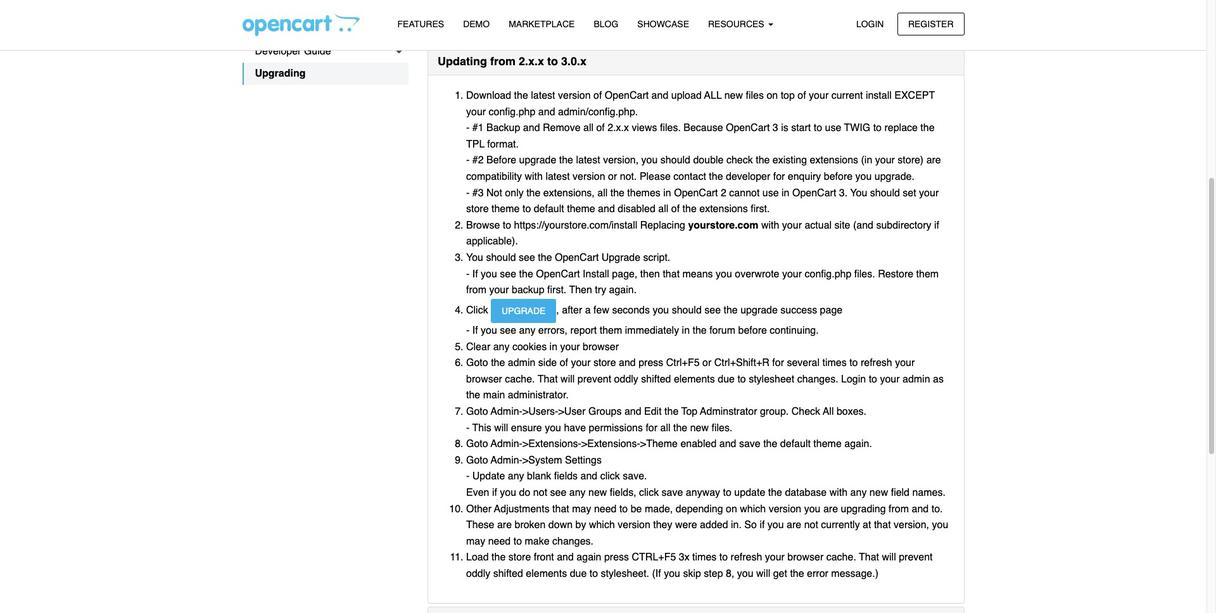 Task type: vqa. For each thing, say whether or not it's contained in the screenshot.
Marketing
no



Task type: locate. For each thing, give the bounding box(es) containing it.
you down applicable).
[[466, 252, 483, 263]]

developer
[[255, 46, 301, 57]]

if right so
[[760, 520, 765, 531]]

0 horizontal spatial which
[[589, 520, 615, 531]]

0 vertical spatial due
[[718, 374, 735, 385]]

5 - from the top
[[466, 325, 470, 336]]

on left top
[[767, 90, 778, 101]]

cache. up administrator.
[[505, 374, 535, 385]]

0 vertical spatial save
[[739, 439, 761, 450]]

are
[[927, 155, 941, 166], [823, 503, 838, 515], [497, 520, 512, 531], [787, 520, 801, 531]]

administrator.
[[508, 390, 569, 401]]

immediately
[[625, 325, 679, 336]]

extensions down 2
[[700, 203, 748, 215]]

with up upgrading
[[830, 487, 848, 499]]

1 >extensions- from the left
[[523, 439, 581, 450]]

guide
[[304, 46, 331, 57]]

files. right "views"
[[660, 122, 681, 134]]

admin- down main
[[491, 406, 523, 418]]

0 horizontal spatial store
[[466, 203, 489, 215]]

, after a few seconds you should see the upgrade success page
[[556, 305, 843, 316]]

files
[[746, 90, 764, 101]]

1 horizontal spatial again.
[[845, 439, 872, 450]]

2 if from the top
[[472, 325, 478, 336]]

0 vertical spatial first.
[[751, 203, 770, 215]]

due down again
[[570, 568, 587, 580]]

names.
[[912, 487, 946, 499]]

should inside you should see the opencart upgrade script. - if you see the opencart install page, then that means you overwrote your config.php files. restore them from your backup first. then try again.
[[486, 252, 516, 263]]

see inside clear any cookies in your browser goto the admin side of your store and press ctrl+f5 or ctrl+shift+r for several times to refresh your browser cache. that will prevent oddly shifted elements due to stylesheet changes. login to your admin as the main administrator. goto admin->users->user groups and edit the top adminstrator group. check all boxes. - this will ensure you have permissions for all the new files. goto admin->extensions->extensions->theme enabled and save the default theme again. goto admin->system settings - update any blank fields and click save. even if you do not see any new fields, click save anyway to update the database with any new field names. other adjustments that may need to be made, depending on which version you are upgrading from and to. these are broken down by which version they were added in. so if you are not currently at that version, you may need to make changes. load the store front and again press ctrl+f5 3x times to refresh your browser cache. that will prevent oddly shifted elements due to stylesheet. (if you skip step 8, you will get the error message.)
[[550, 487, 567, 499]]

with right compatibility
[[525, 171, 543, 182]]

disabled
[[618, 203, 656, 215]]

1 horizontal spatial that
[[859, 552, 879, 563]]

and down the - if you see any errors, report them immediately in the forum before continuing.
[[619, 357, 636, 369]]

which up so
[[740, 503, 766, 515]]

down
[[549, 520, 573, 531]]

elements down front
[[526, 568, 567, 580]]

config.php
[[489, 106, 536, 118], [805, 268, 852, 280]]

0 vertical spatial version,
[[603, 155, 639, 166]]

0 horizontal spatial files.
[[660, 122, 681, 134]]

1 horizontal spatial 2.x.x
[[608, 122, 629, 134]]

0 horizontal spatial refresh
[[731, 552, 762, 563]]

themes
[[627, 187, 661, 199]]

step
[[704, 568, 723, 580]]

will right this
[[494, 422, 508, 434]]

again
[[577, 552, 602, 563]]

1 horizontal spatial extensions
[[810, 155, 858, 166]]

0 vertical spatial prevent
[[578, 374, 611, 385]]

first. up ,
[[547, 285, 567, 296]]

goto up the update
[[466, 455, 488, 466]]

admin- down ensure
[[491, 439, 523, 450]]

1 horizontal spatial you
[[850, 187, 867, 199]]

0 vertical spatial not
[[533, 487, 547, 499]]

0 vertical spatial refresh
[[861, 357, 892, 369]]

1 vertical spatial 2.x.x
[[608, 122, 629, 134]]

0 horizontal spatial you
[[466, 252, 483, 263]]

2
[[721, 187, 727, 199]]

0 horizontal spatial times
[[692, 552, 717, 563]]

upgrade.
[[875, 171, 915, 182]]

0 vertical spatial extensions
[[810, 155, 858, 166]]

0 vertical spatial again.
[[609, 285, 637, 296]]

because
[[684, 122, 723, 134]]

1 vertical spatial you
[[466, 252, 483, 263]]

0 horizontal spatial may
[[466, 536, 485, 547]]

0 vertical spatial times
[[823, 357, 847, 369]]

login up boxes.
[[841, 374, 866, 385]]

4 - from the top
[[466, 268, 470, 280]]

showcase link
[[628, 13, 699, 36]]

0 vertical spatial latest
[[531, 90, 555, 101]]

extensions,
[[543, 187, 595, 199]]

save up made, at the right
[[662, 487, 683, 499]]

front
[[534, 552, 554, 563]]

upgrade
[[602, 252, 641, 263], [502, 306, 546, 316]]

of right side
[[560, 357, 568, 369]]

0 vertical spatial default
[[534, 203, 564, 215]]

tpl
[[466, 139, 485, 150]]

updating from 2.x.x to 3.0.x tab list
[[428, 48, 964, 613]]

1 vertical spatial before
[[738, 325, 767, 336]]

all down the admin/config.php. on the top of the page
[[583, 122, 594, 134]]

goto down clear
[[466, 357, 488, 369]]

theme down all
[[814, 439, 842, 450]]

upgrade up page,
[[602, 252, 641, 263]]

you inside download the latest version of opencart and upload all new files on top of your current install except your config.php and admin/config.php. - #1 backup and remove all of 2.x.x views files. because opencart 3 is start to use twig to replace the tpl format. - #2 before upgrade the latest version, you should double check the existing extensions (in your store) are compatibility with latest version or not. please contact the developer for enquiry before you upgrade. - #3 not only the extensions, all the themes in opencart 2 cannot use in opencart 3. you should set your store theme to default theme and disabled all of the extensions first.
[[850, 187, 867, 199]]

1 vertical spatial that
[[859, 552, 879, 563]]

of up the admin/config.php. on the top of the page
[[594, 90, 602, 101]]

developer guide
[[255, 46, 331, 57]]

1 vertical spatial not
[[804, 520, 818, 531]]

not left currently on the bottom of page
[[804, 520, 818, 531]]

if inside you should see the opencart upgrade script. - if you see the opencart install page, then that means you overwrote your config.php files. restore them from your backup first. then try again.
[[472, 268, 478, 280]]

default
[[534, 203, 564, 215], [780, 439, 811, 450]]

0 vertical spatial upgrade
[[519, 155, 556, 166]]

due
[[718, 374, 735, 385], [570, 568, 587, 580]]

login left "register"
[[856, 19, 884, 29]]

1 horizontal spatial them
[[916, 268, 939, 280]]

use right cannot
[[763, 187, 779, 199]]

1 horizontal spatial upgrade
[[741, 305, 778, 316]]

first.
[[751, 203, 770, 215], [547, 285, 567, 296]]

edit
[[644, 406, 662, 418]]

0 horizontal spatial shifted
[[493, 568, 523, 580]]

files. inside download the latest version of opencart and upload all new files on top of your current install except your config.php and admin/config.php. - #1 backup and remove all of 2.x.x views files. because opencart 3 is start to use twig to replace the tpl format. - #2 before upgrade the latest version, you should double check the existing extensions (in your store) are compatibility with latest version or not. please contact the developer for enquiry before you upgrade. - #3 not only the extensions, all the themes in opencart 2 cannot use in opencart 3. you should set your store theme to default theme and disabled all of the extensions first.
[[660, 122, 681, 134]]

see
[[519, 252, 535, 263], [500, 268, 516, 280], [705, 305, 721, 316], [500, 325, 516, 336], [550, 487, 567, 499]]

0 horizontal spatial version,
[[603, 155, 639, 166]]

shifted down broken at the left
[[493, 568, 523, 580]]

upgrade down overwrote
[[741, 305, 778, 316]]

save down adminstrator
[[739, 439, 761, 450]]

of
[[594, 90, 602, 101], [798, 90, 806, 101], [596, 122, 605, 134], [671, 203, 680, 215], [560, 357, 568, 369]]

store inside download the latest version of opencart and upload all new files on top of your current install except your config.php and admin/config.php. - #1 backup and remove all of 2.x.x views files. because opencart 3 is start to use twig to replace the tpl format. - #2 before upgrade the latest version, you should double check the existing extensions (in your store) are compatibility with latest version or not. please contact the developer for enquiry before you upgrade. - #3 not only the extensions, all the themes in opencart 2 cannot use in opencart 3. you should set your store theme to default theme and disabled all of the extensions first.
[[466, 203, 489, 215]]

0 horizontal spatial that
[[552, 503, 569, 515]]

1 - from the top
[[466, 122, 470, 134]]

should up contact
[[661, 155, 691, 166]]

0 vertical spatial with
[[525, 171, 543, 182]]

1 horizontal spatial default
[[780, 439, 811, 450]]

>theme
[[640, 439, 678, 450]]

if right even
[[492, 487, 497, 499]]

- up click
[[466, 268, 470, 280]]

files. left restore
[[854, 268, 875, 280]]

times up step
[[692, 552, 717, 563]]

with
[[525, 171, 543, 182], [761, 220, 779, 231], [830, 487, 848, 499]]

before
[[824, 171, 853, 182], [738, 325, 767, 336]]

not right 'do'
[[533, 487, 547, 499]]

download the latest version of opencart and upload all new files on top of your current install except your config.php and admin/config.php. - #1 backup and remove all of 2.x.x views files. because opencart 3 is start to use twig to replace the tpl format. - #2 before upgrade the latest version, you should double check the existing extensions (in your store) are compatibility with latest version or not. please contact the developer for enquiry before you upgrade. - #3 not only the extensions, all the themes in opencart 2 cannot use in opencart 3. you should set your store theme to default theme and disabled all of the extensions first.
[[466, 90, 941, 215]]

refresh
[[861, 357, 892, 369], [731, 552, 762, 563]]

or inside download the latest version of opencart and upload all new files on top of your current install except your config.php and admin/config.php. - #1 backup and remove all of 2.x.x views files. because opencart 3 is start to use twig to replace the tpl format. - #2 before upgrade the latest version, you should double check the existing extensions (in your store) are compatibility with latest version or not. please contact the developer for enquiry before you upgrade. - #3 not only the extensions, all the themes in opencart 2 cannot use in opencart 3. you should set your store theme to default theme and disabled all of the extensions first.
[[608, 171, 617, 182]]

1 horizontal spatial upgrade
[[602, 252, 641, 263]]

1 horizontal spatial files.
[[712, 422, 733, 434]]

need down these
[[488, 536, 511, 547]]

again. inside clear any cookies in your browser goto the admin side of your store and press ctrl+f5 or ctrl+shift+r for several times to refresh your browser cache. that will prevent oddly shifted elements due to stylesheet changes. login to your admin as the main administrator. goto admin->users->user groups and edit the top adminstrator group. check all boxes. - this will ensure you have permissions for all the new files. goto admin->extensions->extensions->theme enabled and save the default theme again. goto admin->system settings - update any blank fields and click save. even if you do not see any new fields, click save anyway to update the database with any new field names. other adjustments that may need to be made, depending on which version you are upgrading from and to. these are broken down by which version they were added in. so if you are not currently at that version, you may need to make changes. load the store front and again press ctrl+f5 3x times to refresh your browser cache. that will prevent oddly shifted elements due to stylesheet. (if you skip step 8, you will get the error message.)
[[845, 439, 872, 450]]

oddly up groups
[[614, 374, 638, 385]]

that
[[538, 374, 558, 385], [859, 552, 879, 563]]

1 vertical spatial use
[[763, 187, 779, 199]]

success
[[781, 305, 817, 316]]

make
[[525, 536, 550, 547]]

save.
[[623, 471, 647, 482]]

existing
[[773, 155, 807, 166]]

and left upload
[[652, 90, 669, 101]]

any right clear
[[493, 341, 510, 353]]

browser down report
[[583, 341, 619, 353]]

0 vertical spatial or
[[608, 171, 617, 182]]

1 vertical spatial admin-
[[491, 439, 523, 450]]

updating from 2.x.x to 3.0.x button
[[438, 55, 587, 68]]

on inside download the latest version of opencart and upload all new files on top of your current install except your config.php and admin/config.php. - #1 backup and remove all of 2.x.x views files. because opencart 3 is start to use twig to replace the tpl format. - #2 before upgrade the latest version, you should double check the existing extensions (in your store) are compatibility with latest version or not. please contact the developer for enquiry before you upgrade. - #3 not only the extensions, all the themes in opencart 2 cannot use in opencart 3. you should set your store theme to default theme and disabled all of the extensions first.
[[767, 90, 778, 101]]

store down #3
[[466, 203, 489, 215]]

extensions
[[810, 155, 858, 166], [700, 203, 748, 215]]

continuing.
[[770, 325, 819, 336]]

- left #2
[[466, 155, 470, 166]]

1 vertical spatial version,
[[894, 520, 929, 531]]

prevent up groups
[[578, 374, 611, 385]]

1 vertical spatial upgrade
[[741, 305, 778, 316]]

1 horizontal spatial need
[[594, 503, 617, 515]]

ctrl+shift+r
[[714, 357, 770, 369]]

0 vertical spatial shifted
[[641, 374, 671, 385]]

,
[[556, 305, 559, 316]]

1 vertical spatial press
[[604, 552, 629, 563]]

1 if from the top
[[472, 268, 478, 280]]

0 vertical spatial for
[[773, 171, 785, 182]]

version, up not.
[[603, 155, 639, 166]]

for up stylesheet
[[772, 357, 784, 369]]

0 vertical spatial that
[[538, 374, 558, 385]]

version up extensions,
[[573, 171, 605, 182]]

>system
[[523, 455, 562, 466]]

from inside clear any cookies in your browser goto the admin side of your store and press ctrl+f5 or ctrl+shift+r for several times to refresh your browser cache. that will prevent oddly shifted elements due to stylesheet changes. login to your admin as the main administrator. goto admin->users->user groups and edit the top adminstrator group. check all boxes. - this will ensure you have permissions for all the new files. goto admin->extensions->extensions->theme enabled and save the default theme again. goto admin->system settings - update any blank fields and click save. even if you do not see any new fields, click save anyway to update the database with any new field names. other adjustments that may need to be made, depending on which version you are upgrading from and to. these are broken down by which version they were added in. so if you are not currently at that version, you may need to make changes. load the store front and again press ctrl+f5 3x times to refresh your browser cache. that will prevent oddly shifted elements due to stylesheet. (if you skip step 8, you will get the error message.)
[[889, 503, 909, 515]]

tab inside the updating from 2.x.x to 3.0.x tab list
[[428, 608, 964, 613]]

1 horizontal spatial save
[[739, 439, 761, 450]]

>extensions- down permissions
[[581, 439, 640, 450]]

due down ctrl+shift+r
[[718, 374, 735, 385]]

in inside clear any cookies in your browser goto the admin side of your store and press ctrl+f5 or ctrl+shift+r for several times to refresh your browser cache. that will prevent oddly shifted elements due to stylesheet changes. login to your admin as the main administrator. goto admin->users->user groups and edit the top adminstrator group. check all boxes. - this will ensure you have permissions for all the new files. goto admin->extensions->extensions->theme enabled and save the default theme again. goto admin->system settings - update any blank fields and click save. even if you do not see any new fields, click save anyway to update the database with any new field names. other adjustments that may need to be made, depending on which version you are upgrading from and to. these are broken down by which version they were added in. so if you are not currently at that version, you may need to make changes. load the store front and again press ctrl+f5 3x times to refresh your browser cache. that will prevent oddly shifted elements due to stylesheet. (if you skip step 8, you will get the error message.)
[[550, 341, 558, 353]]

shifted down 'ctrl+f5'
[[641, 374, 671, 385]]

enquiry
[[788, 171, 821, 182]]

script.
[[643, 252, 670, 263]]

config.php up backup
[[489, 106, 536, 118]]

from down "field"
[[889, 503, 909, 515]]

again.
[[609, 285, 637, 296], [845, 439, 872, 450]]

3 - from the top
[[466, 187, 470, 199]]

login
[[856, 19, 884, 29], [841, 374, 866, 385]]

and
[[652, 90, 669, 101], [538, 106, 555, 118], [523, 122, 540, 134], [598, 203, 615, 215], [619, 357, 636, 369], [625, 406, 641, 418], [720, 439, 736, 450], [581, 471, 598, 482], [912, 503, 929, 515], [557, 552, 574, 563]]

that down side
[[538, 374, 558, 385]]

prevent
[[578, 374, 611, 385], [899, 552, 933, 563]]

1 horizontal spatial config.php
[[805, 268, 852, 280]]

with right yourstore.com at the top right of the page
[[761, 220, 779, 231]]

error
[[807, 568, 829, 580]]

0 horizontal spatial on
[[726, 503, 737, 515]]

oddly down load
[[466, 568, 490, 580]]

1 vertical spatial or
[[703, 357, 712, 369]]

new inside download the latest version of opencart and upload all new files on top of your current install except your config.php and admin/config.php. - #1 backup and remove all of 2.x.x views files. because opencart 3 is start to use twig to replace the tpl format. - #2 before upgrade the latest version, you should double check the existing extensions (in your store) are compatibility with latest version or not. please contact the developer for enquiry before you upgrade. - #3 not only the extensions, all the themes in opencart 2 cannot use in opencart 3. you should set your store theme to default theme and disabled all of the extensions first.
[[725, 90, 743, 101]]

before right forum
[[738, 325, 767, 336]]

0 horizontal spatial oddly
[[466, 568, 490, 580]]

1 horizontal spatial before
[[824, 171, 853, 182]]

for inside download the latest version of opencart and upload all new files on top of your current install except your config.php and admin/config.php. - #1 backup and remove all of 2.x.x views files. because opencart 3 is start to use twig to replace the tpl format. - #2 before upgrade the latest version, you should double check the existing extensions (in your store) are compatibility with latest version or not. please contact the developer for enquiry before you upgrade. - #3 not only the extensions, all the themes in opencart 2 cannot use in opencart 3. you should set your store theme to default theme and disabled all of the extensions first.
[[773, 171, 785, 182]]

0 vertical spatial need
[[594, 503, 617, 515]]

with inside clear any cookies in your browser goto the admin side of your store and press ctrl+f5 or ctrl+shift+r for several times to refresh your browser cache. that will prevent oddly shifted elements due to stylesheet changes. login to your admin as the main administrator. goto admin->users->user groups and edit the top adminstrator group. check all boxes. - this will ensure you have permissions for all the new files. goto admin->extensions->extensions->theme enabled and save the default theme again. goto admin->system settings - update any blank fields and click save. even if you do not see any new fields, click save anyway to update the database with any new field names. other adjustments that may need to be made, depending on which version you are upgrading from and to. these are broken down by which version they were added in. so if you are not currently at that version, you may need to make changes. load the store front and again press ctrl+f5 3x times to refresh your browser cache. that will prevent oddly shifted elements due to stylesheet. (if you skip step 8, you will get the error message.)
[[830, 487, 848, 499]]

times right several
[[823, 357, 847, 369]]

1 vertical spatial elements
[[526, 568, 567, 580]]

3
[[773, 122, 778, 134]]

upgrading link
[[242, 63, 409, 85]]

admin
[[508, 357, 536, 369], [903, 374, 930, 385]]

backup
[[512, 285, 545, 296]]

0 horizontal spatial browser
[[466, 374, 502, 385]]

0 horizontal spatial elements
[[526, 568, 567, 580]]

- up even
[[466, 471, 470, 482]]

files. inside you should see the opencart upgrade script. - if you see the opencart install page, then that means you overwrote your config.php files. restore them from your backup first. then try again.
[[854, 268, 875, 280]]

tools
[[255, 1, 279, 13]]

0 horizontal spatial upgrade
[[502, 306, 546, 316]]

of down the admin/config.php. on the top of the page
[[596, 122, 605, 134]]

blog
[[594, 19, 618, 29]]

version, down "field"
[[894, 520, 929, 531]]

1 vertical spatial again.
[[845, 439, 872, 450]]

new right all
[[725, 90, 743, 101]]

>extensions- up >system
[[523, 439, 581, 450]]

0 vertical spatial before
[[824, 171, 853, 182]]

store down make
[[509, 552, 531, 563]]

1 vertical spatial config.php
[[805, 268, 852, 280]]

all inside clear any cookies in your browser goto the admin side of your store and press ctrl+f5 or ctrl+shift+r for several times to refresh your browser cache. that will prevent oddly shifted elements due to stylesheet changes. login to your admin as the main administrator. goto admin->users->user groups and edit the top adminstrator group. check all boxes. - this will ensure you have permissions for all the new files. goto admin->extensions->extensions->theme enabled and save the default theme again. goto admin->system settings - update any blank fields and click save. even if you do not see any new fields, click save anyway to update the database with any new field names. other adjustments that may need to be made, depending on which version you are upgrading from and to. these are broken down by which version they were added in. so if you are not currently at that version, you may need to make changes. load the store front and again press ctrl+f5 3x times to refresh your browser cache. that will prevent oddly shifted elements due to stylesheet. (if you skip step 8, you will get the error message.)
[[660, 422, 671, 434]]

from
[[490, 55, 516, 68], [466, 285, 487, 296], [889, 503, 909, 515]]

theme up https://yourstore.com/install
[[567, 203, 595, 215]]

side
[[538, 357, 557, 369]]

before
[[487, 155, 516, 166]]

field
[[891, 487, 910, 499]]

2 horizontal spatial from
[[889, 503, 909, 515]]

cannot
[[729, 187, 760, 199]]

check
[[792, 406, 820, 418]]

- left #3
[[466, 187, 470, 199]]

2 horizontal spatial with
[[830, 487, 848, 499]]

with inside with your actual site (and subdirectory if applicable).
[[761, 220, 779, 231]]

2 >extensions- from the left
[[581, 439, 640, 450]]

0 horizontal spatial save
[[662, 487, 683, 499]]

that right then
[[663, 268, 680, 280]]

goto down this
[[466, 439, 488, 450]]

all up replacing
[[658, 203, 669, 215]]

from up click
[[466, 285, 487, 296]]

1 horizontal spatial cache.
[[827, 552, 856, 563]]

are down database
[[787, 520, 801, 531]]

default inside download the latest version of opencart and upload all new files on top of your current install except your config.php and admin/config.php. - #1 backup and remove all of 2.x.x views files. because opencart 3 is start to use twig to replace the tpl format. - #2 before upgrade the latest version, you should double check the existing extensions (in your store) are compatibility with latest version or not. please contact the developer for enquiry before you upgrade. - #3 not only the extensions, all the themes in opencart 2 cannot use in opencart 3. you should set your store theme to default theme and disabled all of the extensions first.
[[534, 203, 564, 215]]

1 horizontal spatial elements
[[674, 374, 715, 385]]

0 vertical spatial from
[[490, 55, 516, 68]]

2 - from the top
[[466, 155, 470, 166]]

1 vertical spatial if
[[492, 487, 497, 499]]

1 vertical spatial default
[[780, 439, 811, 450]]

1 vertical spatial first.
[[547, 285, 567, 296]]

0 horizontal spatial from
[[466, 285, 487, 296]]

for down existing
[[773, 171, 785, 182]]

admin down 'cookies'
[[508, 357, 536, 369]]

new left fields,
[[589, 487, 607, 499]]

8,
[[726, 568, 734, 580]]

made,
[[645, 503, 673, 515]]

tab
[[428, 608, 964, 613]]

2 horizontal spatial files.
[[854, 268, 875, 280]]

please
[[640, 171, 671, 182]]

upgrade inside you should see the opencart upgrade script. - if you see the opencart install page, then that means you overwrote your config.php files. restore them from your backup first. then try again.
[[602, 252, 641, 263]]

0 vertical spatial them
[[916, 268, 939, 280]]

for
[[773, 171, 785, 182], [772, 357, 784, 369], [646, 422, 658, 434]]

try
[[595, 285, 606, 296]]

or right 'ctrl+f5'
[[703, 357, 712, 369]]

1 vertical spatial store
[[594, 357, 616, 369]]

6 - from the top
[[466, 422, 470, 434]]

changes. down several
[[797, 374, 838, 385]]

groups
[[588, 406, 622, 418]]

admin-
[[491, 406, 523, 418], [491, 439, 523, 450], [491, 455, 523, 466]]

check
[[727, 155, 753, 166]]

only
[[505, 187, 524, 199]]

press up stylesheet.
[[604, 552, 629, 563]]

tools link
[[242, 0, 409, 18]]

are right store) at the top right
[[927, 155, 941, 166]]

- up clear
[[466, 325, 470, 336]]

updating
[[438, 55, 487, 68]]

2 vertical spatial that
[[874, 520, 891, 531]]

these
[[466, 520, 494, 531]]

all
[[583, 122, 594, 134], [598, 187, 608, 199], [658, 203, 669, 215], [660, 422, 671, 434]]

your inside with your actual site (and subdirectory if applicable).
[[782, 220, 802, 231]]

upgrade link
[[491, 299, 556, 323]]

if up clear
[[472, 325, 478, 336]]

1 vertical spatial changes.
[[552, 536, 594, 547]]

upgrading
[[255, 68, 306, 79]]

1 vertical spatial extensions
[[700, 203, 748, 215]]

3.
[[839, 187, 848, 199]]

config.php up page
[[805, 268, 852, 280]]

refresh up boxes.
[[861, 357, 892, 369]]

page
[[820, 305, 843, 316]]

upgrade down backup
[[502, 306, 546, 316]]

cache.
[[505, 374, 535, 385], [827, 552, 856, 563]]

may up by
[[572, 503, 591, 515]]



Task type: describe. For each thing, give the bounding box(es) containing it.
be
[[631, 503, 642, 515]]

0 vertical spatial oddly
[[614, 374, 638, 385]]

boxes.
[[837, 406, 867, 418]]

remove
[[543, 122, 581, 134]]

1 vertical spatial admin
[[903, 374, 930, 385]]

all
[[704, 90, 722, 101]]

0 horizontal spatial if
[[492, 487, 497, 499]]

2 goto from the top
[[466, 406, 488, 418]]

seconds
[[612, 305, 650, 316]]

were
[[675, 520, 697, 531]]

any down fields
[[569, 487, 586, 499]]

as
[[933, 374, 944, 385]]

fields
[[554, 471, 578, 482]]

resources link
[[699, 13, 783, 36]]

demo link
[[454, 13, 499, 36]]

actual
[[805, 220, 832, 231]]

(if
[[652, 568, 661, 580]]

you inside you should see the opencart upgrade script. - if you see the opencart install page, then that means you overwrote your config.php files. restore them from your backup first. then try again.
[[466, 252, 483, 263]]

1 horizontal spatial due
[[718, 374, 735, 385]]

opencart up the admin/config.php. on the top of the page
[[605, 90, 649, 101]]

opencart up 'install'
[[555, 252, 599, 263]]

you down database
[[804, 503, 821, 515]]

even
[[466, 487, 489, 499]]

0 horizontal spatial admin
[[508, 357, 536, 369]]

are down adjustments
[[497, 520, 512, 531]]

0 horizontal spatial changes.
[[552, 536, 594, 547]]

1 horizontal spatial changes.
[[797, 374, 838, 385]]

subdirectory
[[876, 220, 932, 231]]

added
[[700, 520, 728, 531]]

or inside clear any cookies in your browser goto the admin side of your store and press ctrl+f5 or ctrl+shift+r for several times to refresh your browser cache. that will prevent oddly shifted elements due to stylesheet changes. login to your admin as the main administrator. goto admin->users->user groups and edit the top adminstrator group. check all boxes. - this will ensure you have permissions for all the new files. goto admin->extensions->extensions->theme enabled and save the default theme again. goto admin->system settings - update any blank fields and click save. even if you do not see any new fields, click save anyway to update the database with any new field names. other adjustments that may need to be made, depending on which version you are upgrading from and to. these are broken down by which version they were added in. so if you are not currently at that version, you may need to make changes. load the store front and again press ctrl+f5 3x times to refresh your browser cache. that will prevent oddly shifted elements due to stylesheet. (if you skip step 8, you will get the error message.)
[[703, 357, 712, 369]]

any up 'do'
[[508, 471, 524, 482]]

2 vertical spatial if
[[760, 520, 765, 531]]

them inside you should see the opencart upgrade script. - if you see the opencart install page, then that means you overwrote your config.php files. restore them from your backup first. then try again.
[[916, 268, 939, 280]]

compatibility
[[466, 171, 522, 182]]

1 horizontal spatial may
[[572, 503, 591, 515]]

1 vertical spatial save
[[662, 487, 683, 499]]

opencart down the enquiry
[[792, 187, 836, 199]]

version down be on the right bottom of page
[[618, 520, 650, 531]]

do
[[519, 487, 530, 499]]

top
[[681, 406, 698, 418]]

1 horizontal spatial click
[[639, 487, 659, 499]]

click
[[466, 305, 491, 316]]

7 - from the top
[[466, 471, 470, 482]]

1 vertical spatial may
[[466, 536, 485, 547]]

4 goto from the top
[[466, 455, 488, 466]]

3 goto from the top
[[466, 439, 488, 450]]

version, inside download the latest version of opencart and upload all new files on top of your current install except your config.php and admin/config.php. - #1 backup and remove all of 2.x.x views files. because opencart 3 is start to use twig to replace the tpl format. - #2 before upgrade the latest version, you should double check the existing extensions (in your store) are compatibility with latest version or not. please contact the developer for enquiry before you upgrade. - #3 not only the extensions, all the themes in opencart 2 cannot use in opencart 3. you should set your store theme to default theme and disabled all of the extensions first.
[[603, 155, 639, 166]]

install
[[583, 268, 609, 280]]

0 horizontal spatial prevent
[[578, 374, 611, 385]]

2 horizontal spatial browser
[[788, 552, 824, 563]]

will up the >user
[[561, 374, 575, 385]]

you up immediately
[[653, 305, 669, 316]]

version up the admin/config.php. on the top of the page
[[558, 90, 591, 101]]

you down (in
[[856, 171, 872, 182]]

upload
[[671, 90, 702, 101]]

1 vertical spatial for
[[772, 357, 784, 369]]

marketplace link
[[499, 13, 584, 36]]

developer guide link
[[242, 41, 409, 63]]

1 horizontal spatial prevent
[[899, 552, 933, 563]]

1 vertical spatial due
[[570, 568, 587, 580]]

#2
[[472, 155, 484, 166]]

all right extensions,
[[598, 187, 608, 199]]

are inside download the latest version of opencart and upload all new files on top of your current install except your config.php and admin/config.php. - #1 backup and remove all of 2.x.x views files. because opencart 3 is start to use twig to replace the tpl format. - #2 before upgrade the latest version, you should double check the existing extensions (in your store) are compatibility with latest version or not. please contact the developer for enquiry before you upgrade. - #3 not only the extensions, all the themes in opencart 2 cannot use in opencart 3. you should set your store theme to default theme and disabled all of the extensions first.
[[927, 155, 941, 166]]

1 vertical spatial oddly
[[466, 568, 490, 580]]

1 horizontal spatial which
[[740, 503, 766, 515]]

stylesheet
[[749, 374, 795, 385]]

1 vertical spatial shifted
[[493, 568, 523, 580]]

new up "enabled"
[[690, 422, 709, 434]]

reports
[[255, 23, 290, 35]]

0 vertical spatial 2.x.x
[[519, 55, 544, 68]]

you right means
[[716, 268, 732, 280]]

0 horizontal spatial them
[[600, 325, 622, 336]]

settings
[[565, 455, 602, 466]]

version down database
[[769, 503, 802, 515]]

that inside you should see the opencart upgrade script. - if you see the opencart install page, then that means you overwrote your config.php files. restore them from your backup first. then try again.
[[663, 268, 680, 280]]

a
[[585, 305, 591, 316]]

2 horizontal spatial that
[[874, 520, 891, 531]]

format.
[[487, 139, 519, 150]]

reports link
[[242, 18, 409, 41]]

stylesheet.
[[601, 568, 649, 580]]

update
[[734, 487, 765, 499]]

1 horizontal spatial times
[[823, 357, 847, 369]]

again. inside you should see the opencart upgrade script. - if you see the opencart install page, then that means you overwrote your config.php files. restore them from your backup first. then try again.
[[609, 285, 637, 296]]

1 vertical spatial that
[[552, 503, 569, 515]]

opencart - open source shopping cart solution image
[[242, 13, 360, 36]]

1 vertical spatial need
[[488, 536, 511, 547]]

3 admin- from the top
[[491, 455, 523, 466]]

showcase
[[637, 19, 689, 29]]

you down the >users-
[[545, 422, 561, 434]]

- if you see any errors, report them immediately in the forum before continuing.
[[466, 325, 819, 336]]

start
[[791, 122, 811, 134]]

store)
[[898, 155, 924, 166]]

1 vertical spatial upgrade
[[502, 306, 546, 316]]

in.
[[731, 520, 742, 531]]

and up remove in the top of the page
[[538, 106, 555, 118]]

to.
[[932, 503, 943, 515]]

config.php inside download the latest version of opencart and upload all new files on top of your current install except your config.php and admin/config.php. - #1 backup and remove all of 2.x.x views files. because opencart 3 is start to use twig to replace the tpl format. - #2 before upgrade the latest version, you should double check the existing extensions (in your store) are compatibility with latest version or not. please contact the developer for enquiry before you upgrade. - #3 not only the extensions, all the themes in opencart 2 cannot use in opencart 3. you should set your store theme to default theme and disabled all of the extensions first.
[[489, 106, 536, 118]]

0 horizontal spatial press
[[604, 552, 629, 563]]

3x
[[679, 552, 690, 563]]

config.php inside you should see the opencart upgrade script. - if you see the opencart install page, then that means you overwrote your config.php files. restore them from your backup first. then try again.
[[805, 268, 852, 280]]

1 admin- from the top
[[491, 406, 523, 418]]

you should see the opencart upgrade script. - if you see the opencart install page, then that means you overwrote your config.php files. restore them from your backup first. then try again.
[[466, 252, 939, 296]]

fields,
[[610, 487, 636, 499]]

should down upgrade.
[[870, 187, 900, 199]]

main
[[483, 390, 505, 401]]

you down applicable).
[[481, 268, 497, 280]]

1 horizontal spatial refresh
[[861, 357, 892, 369]]

in down please
[[663, 187, 671, 199]]

upgrade inside download the latest version of opencart and upload all new files on top of your current install except your config.php and admin/config.php. - #1 backup and remove all of 2.x.x views files. because opencart 3 is start to use twig to replace the tpl format. - #2 before upgrade the latest version, you should double check the existing extensions (in your store) are compatibility with latest version or not. please contact the developer for enquiry before you upgrade. - #3 not only the extensions, all the themes in opencart 2 cannot use in opencart 3. you should set your store theme to default theme and disabled all of the extensions first.
[[519, 155, 556, 166]]

will left get
[[756, 568, 770, 580]]

except
[[895, 90, 935, 101]]

should down means
[[672, 305, 702, 316]]

2 admin- from the top
[[491, 439, 523, 450]]

have
[[564, 422, 586, 434]]

first. inside you should see the opencart upgrade script. - if you see the opencart install page, then that means you overwrote your config.php files. restore them from your backup first. then try again.
[[547, 285, 567, 296]]

with your actual site (and subdirectory if applicable).
[[466, 220, 939, 247]]

of inside clear any cookies in your browser goto the admin side of your store and press ctrl+f5 or ctrl+shift+r for several times to refresh your browser cache. that will prevent oddly shifted elements due to stylesheet changes. login to your admin as the main administrator. goto admin->users->user groups and edit the top adminstrator group. check all boxes. - this will ensure you have permissions for all the new files. goto admin->extensions->extensions->theme enabled and save the default theme again. goto admin->system settings - update any blank fields and click save. even if you do not see any new fields, click save anyway to update the database with any new field names. other adjustments that may need to be made, depending on which version you are upgrading from and to. these are broken down by which version they were added in. so if you are not currently at that version, you may need to make changes. load the store front and again press ctrl+f5 3x times to refresh your browser cache. that will prevent oddly shifted elements due to stylesheet. (if you skip step 8, you will get the error message.)
[[560, 357, 568, 369]]

- inside you should see the opencart upgrade script. - if you see the opencart install page, then that means you overwrote your config.php files. restore them from your backup first. then try again.
[[466, 268, 470, 280]]

1 horizontal spatial not
[[804, 520, 818, 531]]

and right "enabled"
[[720, 439, 736, 450]]

developer
[[726, 171, 770, 182]]

current
[[832, 90, 863, 101]]

0 horizontal spatial theme
[[492, 203, 520, 215]]

0 horizontal spatial that
[[538, 374, 558, 385]]

update
[[472, 471, 505, 482]]

you left 'do'
[[500, 487, 516, 499]]

and right front
[[557, 552, 574, 563]]

opencart up then
[[536, 268, 580, 280]]

you up clear
[[481, 325, 497, 336]]

0 vertical spatial browser
[[583, 341, 619, 353]]

1 vertical spatial times
[[692, 552, 717, 563]]

1 vertical spatial latest
[[576, 155, 600, 166]]

if inside with your actual site (and subdirectory if applicable).
[[934, 220, 939, 231]]

twig
[[844, 122, 871, 134]]

contact
[[674, 171, 706, 182]]

on inside clear any cookies in your browser goto the admin side of your store and press ctrl+f5 or ctrl+shift+r for several times to refresh your browser cache. that will prevent oddly shifted elements due to stylesheet changes. login to your admin as the main administrator. goto admin->users->user groups and edit the top adminstrator group. check all boxes. - this will ensure you have permissions for all the new files. goto admin->extensions->extensions->theme enabled and save the default theme again. goto admin->system settings - update any blank fields and click save. even if you do not see any new fields, click save anyway to update the database with any new field names. other adjustments that may need to be made, depending on which version you are upgrading from and to. these are broken down by which version they were added in. so if you are not currently at that version, you may need to make changes. load the store front and again press ctrl+f5 3x times to refresh your browser cache. that will prevent oddly shifted elements due to stylesheet. (if you skip step 8, you will get the error message.)
[[726, 503, 737, 515]]

new left "field"
[[870, 487, 888, 499]]

0 vertical spatial cache.
[[505, 374, 535, 385]]

features link
[[388, 13, 454, 36]]

browse to https://yourstore.com/install replacing yourstore.com
[[466, 220, 759, 231]]

1 goto from the top
[[466, 357, 488, 369]]

of right top
[[798, 90, 806, 101]]

0 horizontal spatial before
[[738, 325, 767, 336]]

demo
[[463, 19, 490, 29]]

2 vertical spatial latest
[[546, 171, 570, 182]]

0 horizontal spatial click
[[600, 471, 620, 482]]

0 vertical spatial login
[[856, 19, 884, 29]]

2.x.x inside download the latest version of opencart and upload all new files on top of your current install except your config.php and admin/config.php. - #1 backup and remove all of 2.x.x views files. because opencart 3 is start to use twig to replace the tpl format. - #2 before upgrade the latest version, you should double check the existing extensions (in your store) are compatibility with latest version or not. please contact the developer for enquiry before you upgrade. - #3 not only the extensions, all the themes in opencart 2 cannot use in opencart 3. you should set your store theme to default theme and disabled all of the extensions first.
[[608, 122, 629, 134]]

and left edit
[[625, 406, 641, 418]]

default inside clear any cookies in your browser goto the admin side of your store and press ctrl+f5 or ctrl+shift+r for several times to refresh your browser cache. that will prevent oddly shifted elements due to stylesheet changes. login to your admin as the main administrator. goto admin->users->user groups and edit the top adminstrator group. check all boxes. - this will ensure you have permissions for all the new files. goto admin->extensions->extensions->theme enabled and save the default theme again. goto admin->system settings - update any blank fields and click save. even if you do not see any new fields, click save anyway to update the database with any new field names. other adjustments that may need to be made, depending on which version you are upgrading from and to. these are broken down by which version they were added in. so if you are not currently at that version, you may need to make changes. load the store front and again press ctrl+f5 3x times to refresh your browser cache. that will prevent oddly shifted elements due to stylesheet. (if you skip step 8, you will get the error message.)
[[780, 439, 811, 450]]

login inside clear any cookies in your browser goto the admin side of your store and press ctrl+f5 or ctrl+shift+r for several times to refresh your browser cache. that will prevent oddly shifted elements due to stylesheet changes. login to your admin as the main administrator. goto admin->users->user groups and edit the top adminstrator group. check all boxes. - this will ensure you have permissions for all the new files. goto admin->extensions->extensions->theme enabled and save the default theme again. goto admin->system settings - update any blank fields and click save. even if you do not see any new fields, click save anyway to update the database with any new field names. other adjustments that may need to be made, depending on which version you are upgrading from and to. these are broken down by which version they were added in. so if you are not currently at that version, you may need to make changes. load the store front and again press ctrl+f5 3x times to refresh your browser cache. that will prevent oddly shifted elements due to stylesheet. (if you skip step 8, you will get the error message.)
[[841, 374, 866, 385]]

you right 8,
[[737, 568, 754, 580]]

and right backup
[[523, 122, 540, 134]]

register
[[908, 19, 954, 29]]

will down upgrading
[[882, 552, 896, 563]]

so
[[745, 520, 757, 531]]

and left to.
[[912, 503, 929, 515]]

opencart left 3
[[726, 122, 770, 134]]

before inside download the latest version of opencart and upload all new files on top of your current install except your config.php and admin/config.php. - #1 backup and remove all of 2.x.x views files. because opencart 3 is start to use twig to replace the tpl format. - #2 before upgrade the latest version, you should double check the existing extensions (in your store) are compatibility with latest version or not. please contact the developer for enquiry before you upgrade. - #3 not only the extensions, all the themes in opencart 2 cannot use in opencart 3. you should set your store theme to default theme and disabled all of the extensions first.
[[824, 171, 853, 182]]

1 horizontal spatial from
[[490, 55, 516, 68]]

clear any cookies in your browser goto the admin side of your store and press ctrl+f5 or ctrl+shift+r for several times to refresh your browser cache. that will prevent oddly shifted elements due to stylesheet changes. login to your admin as the main administrator. goto admin->users->user groups and edit the top adminstrator group. check all boxes. - this will ensure you have permissions for all the new files. goto admin->extensions->extensions->theme enabled and save the default theme again. goto admin->system settings - update any blank fields and click save. even if you do not see any new fields, click save anyway to update the database with any new field names. other adjustments that may need to be made, depending on which version you are upgrading from and to. these are broken down by which version they were added in. so if you are not currently at that version, you may need to make changes. load the store front and again press ctrl+f5 3x times to refresh your browser cache. that will prevent oddly shifted elements due to stylesheet. (if you skip step 8, you will get the error message.)
[[466, 341, 949, 580]]

from inside you should see the opencart upgrade script. - if you see the opencart install page, then that means you overwrote your config.php files. restore them from your backup first. then try again.
[[466, 285, 487, 296]]

2 vertical spatial store
[[509, 552, 531, 563]]

site
[[835, 220, 850, 231]]

double
[[693, 155, 724, 166]]

top
[[781, 90, 795, 101]]

broken
[[515, 520, 546, 531]]

by
[[576, 520, 586, 531]]

are up currently on the bottom of page
[[823, 503, 838, 515]]

1 horizontal spatial use
[[825, 122, 841, 134]]

and up browse to https://yourstore.com/install replacing yourstore.com
[[598, 203, 615, 215]]

at
[[863, 520, 871, 531]]

you right (if
[[664, 568, 680, 580]]

opencart down contact
[[674, 187, 718, 199]]

then
[[640, 268, 660, 280]]

after
[[562, 305, 582, 316]]

1 horizontal spatial shifted
[[641, 374, 671, 385]]

you up please
[[641, 155, 658, 166]]

1 horizontal spatial press
[[639, 357, 663, 369]]

restore
[[878, 268, 914, 280]]

all
[[823, 406, 834, 418]]

any up 'cookies'
[[519, 325, 536, 336]]

files. inside clear any cookies in your browser goto the admin side of your store and press ctrl+f5 or ctrl+shift+r for several times to refresh your browser cache. that will prevent oddly shifted elements due to stylesheet changes. login to your admin as the main administrator. goto admin->users->user groups and edit the top adminstrator group. check all boxes. - this will ensure you have permissions for all the new files. goto admin->extensions->extensions->theme enabled and save the default theme again. goto admin->system settings - update any blank fields and click save. even if you do not see any new fields, click save anyway to update the database with any new field names. other adjustments that may need to be made, depending on which version you are upgrading from and to. these are broken down by which version they were added in. so if you are not currently at that version, you may need to make changes. load the store front and again press ctrl+f5 3x times to refresh your browser cache. that will prevent oddly shifted elements due to stylesheet. (if you skip step 8, you will get the error message.)
[[712, 422, 733, 434]]

0 vertical spatial elements
[[674, 374, 715, 385]]

adminstrator
[[700, 406, 757, 418]]

upgrading
[[841, 503, 886, 515]]

group.
[[760, 406, 789, 418]]

few
[[594, 305, 609, 316]]

message.)
[[831, 568, 879, 580]]

in down , after a few seconds you should see the upgrade success page
[[682, 325, 690, 336]]

you down to.
[[932, 520, 949, 531]]

version, inside clear any cookies in your browser goto the admin side of your store and press ctrl+f5 or ctrl+shift+r for several times to refresh your browser cache. that will prevent oddly shifted elements due to stylesheet changes. login to your admin as the main administrator. goto admin->users->user groups and edit the top adminstrator group. check all boxes. - this will ensure you have permissions for all the new files. goto admin->extensions->extensions->theme enabled and save the default theme again. goto admin->system settings - update any blank fields and click save. even if you do not see any new fields, click save anyway to update the database with any new field names. other adjustments that may need to be made, depending on which version you are upgrading from and to. these are broken down by which version they were added in. so if you are not currently at that version, you may need to make changes. load the store front and again press ctrl+f5 3x times to refresh your browser cache. that will prevent oddly shifted elements due to stylesheet. (if you skip step 8, you will get the error message.)
[[894, 520, 929, 531]]

with inside download the latest version of opencart and upload all new files on top of your current install except your config.php and admin/config.php. - #1 backup and remove all of 2.x.x views files. because opencart 3 is start to use twig to replace the tpl format. - #2 before upgrade the latest version, you should double check the existing extensions (in your store) are compatibility with latest version or not. please contact the developer for enquiry before you upgrade. - #3 not only the extensions, all the themes in opencart 2 cannot use in opencart 3. you should set your store theme to default theme and disabled all of the extensions first.
[[525, 171, 543, 182]]

replacing
[[640, 220, 685, 231]]

features
[[398, 19, 444, 29]]

blog link
[[584, 13, 628, 36]]

any up upgrading
[[851, 487, 867, 499]]

1 horizontal spatial theme
[[567, 203, 595, 215]]

in down the enquiry
[[782, 187, 790, 199]]

blank
[[527, 471, 551, 482]]

first. inside download the latest version of opencart and upload all new files on top of your current install except your config.php and admin/config.php. - #1 backup and remove all of 2.x.x views files. because opencart 3 is start to use twig to replace the tpl format. - #2 before upgrade the latest version, you should double check the existing extensions (in your store) are compatibility with latest version or not. please contact the developer for enquiry before you upgrade. - #3 not only the extensions, all the themes in opencart 2 cannot use in opencart 3. you should set your store theme to default theme and disabled all of the extensions first.
[[751, 203, 770, 215]]

marketplace
[[509, 19, 575, 29]]

overwrote
[[735, 268, 780, 280]]

of up replacing
[[671, 203, 680, 215]]

permissions
[[589, 422, 643, 434]]

2 vertical spatial for
[[646, 422, 658, 434]]

cookies
[[512, 341, 547, 353]]

applicable).
[[466, 236, 518, 247]]

2 horizontal spatial store
[[594, 357, 616, 369]]

and down settings
[[581, 471, 598, 482]]

then
[[569, 285, 592, 296]]

1 vertical spatial browser
[[466, 374, 502, 385]]

install
[[866, 90, 892, 101]]

theme inside clear any cookies in your browser goto the admin side of your store and press ctrl+f5 or ctrl+shift+r for several times to refresh your browser cache. that will prevent oddly shifted elements due to stylesheet changes. login to your admin as the main administrator. goto admin->users->user groups and edit the top adminstrator group. check all boxes. - this will ensure you have permissions for all the new files. goto admin->extensions->extensions->theme enabled and save the default theme again. goto admin->system settings - update any blank fields and click save. even if you do not see any new fields, click save anyway to update the database with any new field names. other adjustments that may need to be made, depending on which version you are upgrading from and to. these are broken down by which version they were added in. so if you are not currently at that version, you may need to make changes. load the store front and again press ctrl+f5 3x times to refresh your browser cache. that will prevent oddly shifted elements due to stylesheet. (if you skip step 8, you will get the error message.)
[[814, 439, 842, 450]]

you right so
[[768, 520, 784, 531]]

means
[[683, 268, 713, 280]]



